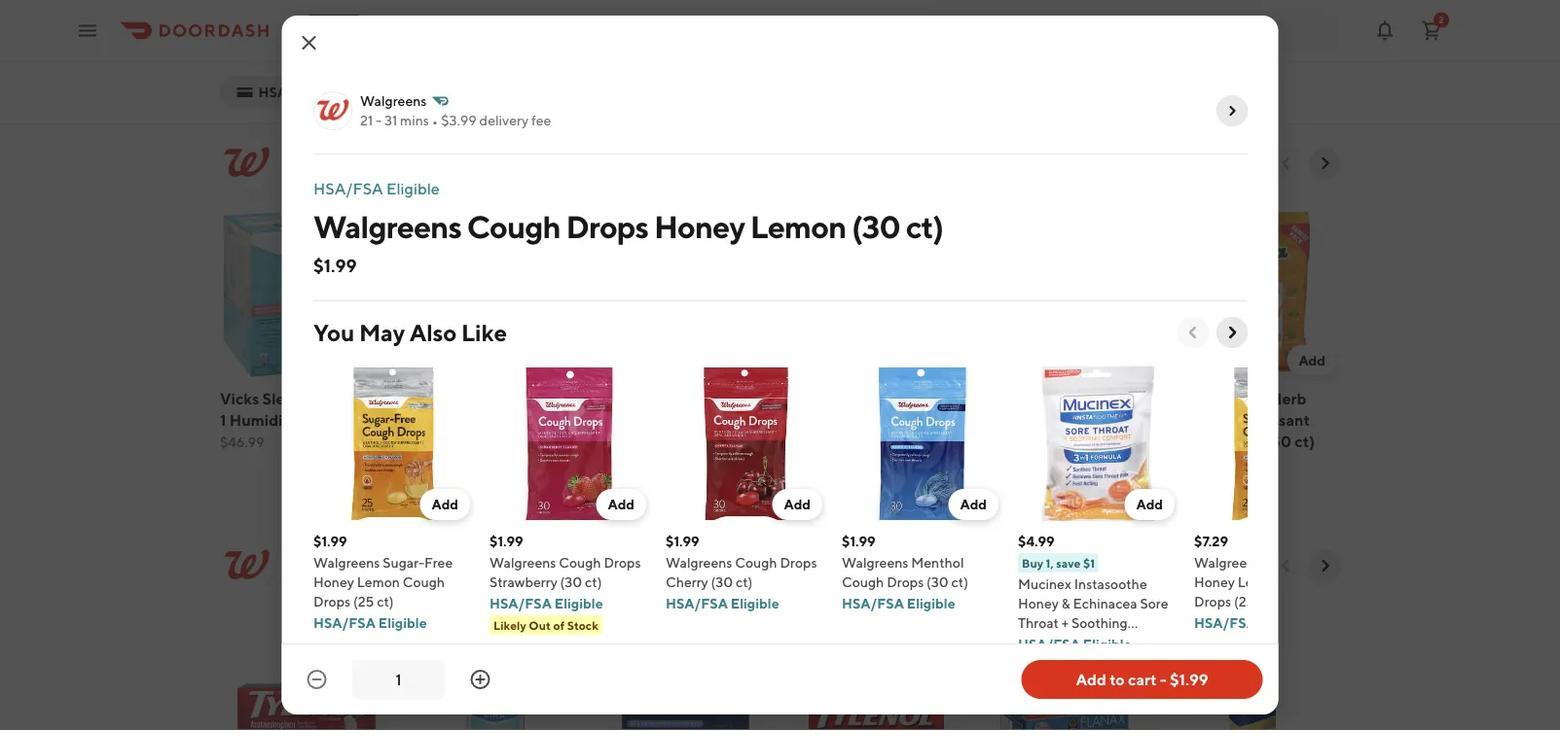 Task type: describe. For each thing, give the bounding box(es) containing it.
diffuser
[[310, 411, 369, 429]]

$1.99 walgreens sugar-free honey lemon cough drops (25 ct) hsa/fsa eligible
[[313, 534, 452, 632]]

lemon for $1.99 walgreens sugar-free honey lemon cough drops (25 ct) hsa/fsa eligible
[[356, 575, 400, 591]]

relief inside vicks nyquil cold & flu relief liquid (12 oz) $15.99 hsa/fsa eligible
[[788, 411, 831, 429]]

ct) inside halls relief cough drops honey lemon economy pack (80 ct)
[[1116, 432, 1137, 451]]

$1.99 walgreens cough drops strawberry (30 ct) hsa/fsa eligible likely out of stock
[[489, 534, 641, 633]]

1 text field
[[364, 670, 434, 691]]

suppressant for (50
[[1219, 411, 1310, 429]]

2
[[1439, 14, 1444, 25]]

(50
[[1265, 432, 1291, 451]]

also
[[409, 319, 456, 347]]

fee inside 21 - 31 mins · $3.99 delivery fee
[[531, 112, 551, 128]]

ricola honey-herb cough suppressant throat drops (50 ct) image
[[1167, 206, 1341, 380]]

free for $1.99 walgreens sugar-free honey lemon cough drops (25 ct) hsa/fsa eligible
[[424, 555, 452, 571]]

walgreens cough drops honey lemon (30 ct) image
[[409, 206, 583, 380]]

0 horizontal spatial $3.99
[[320, 62, 355, 78]]

walgreens cough drops honey lemon (30 ct) $1.99 hsa/fsa eligible
[[409, 389, 557, 493]]

4.6
[[219, 83, 239, 99]]

delivery
[[308, 22, 360, 38]]

drops inside walgreens cough drops honey lemon (30 ct) $1.99 hsa/fsa eligible
[[409, 411, 452, 429]]

$7.29
[[1194, 534, 1228, 550]]

from walgreens for pain
[[290, 573, 406, 591]]

add for 'walgreens cough drops honey lemon (30 ct)' image
[[540, 353, 567, 369]]

cough inside $1.99 walgreens sugar-free honey lemon cough drops (25 ct) hsa/fsa eligible
[[402, 575, 444, 591]]

you
[[313, 319, 354, 347]]

mi
[[240, 62, 255, 78]]

mucinex
[[1018, 577, 1071, 593]]

0 vertical spatial hsa/fsa eligible
[[313, 180, 439, 198]]

walgreens inside $1.99 walgreens menthol cough drops (30 ct) hsa/fsa eligible
[[841, 555, 908, 571]]

vicks sleepy time 3-in- 1 humidifier diffuser $46.99
[[219, 389, 389, 450]]

cherry
[[665, 575, 708, 591]]

tylenol extra strength rapid release 500 mg gelcaps (100 ct) image
[[219, 609, 393, 731]]

add for walgreens sugar-free honey lemon cough drops (25 ct) image
[[431, 497, 458, 513]]

21
[[360, 112, 373, 128]]

delivery button
[[296, 15, 372, 46]]

over 4.5
[[352, 84, 406, 100]]

3-
[[353, 389, 369, 408]]

halls relief cough drops honey lemon economy pack (80 ct) image
[[977, 206, 1151, 380]]

next button of carousel image for flu
[[1315, 154, 1335, 173]]

pain
[[290, 542, 337, 569]]

suppressant for (45
[[651, 411, 741, 429]]

add for ricola honey-herb cough suppressant throat drops (50 ct) image
[[1298, 353, 1325, 369]]

mins
[[400, 112, 429, 128]]

$7.29 walgreens sugar-free honey lemon cough drops (25 ct) hsa/fsa eligible
[[1194, 534, 1333, 632]]

• 26 min for fever
[[435, 573, 493, 591]]

1
[[219, 411, 226, 429]]

cough inside $1.99 walgreens cough drops strawberry (30 ct) hsa/fsa eligible likely out of stock
[[558, 555, 601, 571]]

save
[[1056, 557, 1080, 570]]

to
[[1110, 671, 1125, 690]]

eligible inside $1.99 walgreens menthol cough drops (30 ct) hsa/fsa eligible
[[907, 596, 955, 612]]

add for walgreens cough drops strawberry (30 ct) image
[[607, 497, 634, 513]]

2 all from the top
[[1226, 558, 1243, 574]]

- inside 21 - 31 mins · $3.99 delivery fee
[[375, 112, 381, 128]]

(30 for $1.99 walgreens cough drops strawberry (30 ct) hsa/fsa eligible likely out of stock
[[560, 575, 582, 591]]

31
[[384, 112, 397, 128]]

$1
[[1083, 557, 1095, 570]]

honey inside walgreens cough drops honey lemon (30 ct) $1.99 hsa/fsa eligible
[[456, 411, 503, 429]]

• down close icon
[[311, 62, 317, 78]]

echinacea
[[1073, 596, 1137, 612]]

over 4.5 button
[[340, 77, 462, 108]]

economy
[[977, 432, 1045, 451]]

ct) inside $1.99 walgreens cough drops cherry (30 ct) hsa/fsa eligible
[[735, 575, 752, 591]]

vicks nyquil cold & flu relief liquid (12 oz) $15.99 hsa/fsa eligible
[[788, 389, 961, 472]]

$1.99 walgreens cough drops cherry (30 ct) hsa/fsa eligible
[[665, 534, 817, 612]]

cold inside vicks nyquil cold & flu relief liquid (12 oz) $15.99 hsa/fsa eligible
[[886, 389, 920, 408]]

herb
[[1270, 389, 1306, 408]]

throat for berry
[[598, 432, 647, 451]]

$1.99 for $1.99 walgreens menthol cough drops (30 ct) hsa/fsa eligible
[[841, 534, 875, 550]]

(30 for walgreens cough drops honey lemon (30 ct)
[[851, 208, 900, 245]]

$1.99 walgreens menthol cough drops (30 ct) hsa/fsa eligible
[[841, 534, 968, 612]]

soothing
[[1071, 616, 1127, 632]]

$4.99 buy 1, save $1 mucinex instasoothe honey & echinacea sore throat + soothing comfort drops (20 ct)
[[1018, 534, 1168, 651]]

delivery inside 21 - 31 mins · $3.99 delivery fee
[[479, 112, 528, 128]]

add to cart - $1.99
[[1076, 671, 1208, 690]]

dermoplast pain & itch relief spray (2.75 oz) image
[[409, 609, 583, 731]]

sugar- for $1.99 walgreens sugar-free honey lemon cough drops (25 ct) hsa/fsa eligible
[[382, 555, 424, 571]]

cart
[[1128, 671, 1157, 690]]

sleepy
[[262, 389, 311, 408]]

cough inside ricola honey-herb cough suppressant throat drops (50 ct)
[[1167, 411, 1216, 429]]

26 for cough, cold & flu
[[445, 170, 463, 188]]

2 vertical spatial hsa/fsa eligible
[[1018, 637, 1131, 653]]

cough inside $1.99 walgreens cough drops cherry (30 ct) hsa/fsa eligible
[[735, 555, 777, 571]]

from for pain relief & fever
[[290, 573, 327, 591]]

drops inside halls relief cough drops honey lemon economy pack (80 ct)
[[977, 411, 1021, 429]]

1 vertical spatial previous button of carousel image
[[1183, 323, 1203, 343]]

(30 for walgreens cough drops honey lemon (30 ct) $1.99 hsa/fsa eligible
[[409, 432, 435, 451]]

cough inside halls relief cough drops honey lemon economy pack (80 ct)
[[1063, 389, 1112, 408]]

menthol
[[911, 555, 964, 571]]

add for walgreens cough drops cherry (30 ct) image
[[783, 497, 810, 513]]

• down cough, cold & flu
[[435, 170, 442, 188]]

add for vicks nyquil cold & flu relief liquid (12 oz) image
[[919, 353, 946, 369]]

$15.99
[[788, 434, 830, 450]]

2 button
[[1412, 11, 1451, 50]]

close image
[[297, 31, 321, 55]]

may
[[359, 319, 405, 347]]

click to add this store to your saved list image
[[1310, 37, 1333, 60]]

you may also like
[[313, 319, 507, 347]]

add for vicks sleepy time 3-in-1 humidifier diffuser image
[[351, 353, 378, 369]]

halls relief cough drops honey lemon economy pack (80 ct)
[[977, 389, 1137, 451]]

walgreens inside $1.99 walgreens cough drops strawberry (30 ct) hsa/fsa eligible likely out of stock
[[489, 555, 556, 571]]

$1.99 inside button
[[1170, 671, 1208, 690]]

0 horizontal spatial cold
[[373, 139, 424, 166]]

4.5
[[386, 84, 406, 100]]

cough,
[[290, 139, 368, 166]]

over
[[352, 84, 383, 100]]

hsa/fsa inside $1.99 walgreens cough drops strawberry (30 ct) hsa/fsa eligible likely out of stock
[[489, 596, 551, 612]]

ct) inside $1.99 walgreens menthol cough drops (30 ct) hsa/fsa eligible
[[951, 575, 968, 591]]

buy
[[1022, 557, 1043, 570]]

oz)
[[908, 411, 930, 429]]

& down · on the left top of the page
[[429, 139, 444, 166]]

1 see from the top
[[1199, 155, 1223, 171]]

1,
[[1045, 557, 1053, 570]]

strawberry
[[489, 575, 557, 591]]

pack
[[1048, 432, 1084, 451]]

(25 for $1.99
[[353, 594, 374, 610]]

walgreens cough drops honey lemon (30 ct) dialog
[[282, 16, 1354, 731]]

$46.99
[[219, 434, 264, 450]]

1.0
[[219, 62, 238, 78]]

& inside vicks nyquil cold & flu relief liquid (12 oz) $15.99 hsa/fsa eligible
[[924, 389, 934, 408]]

walgreens cough drops cherry (30 ct) image
[[665, 364, 826, 525]]

tylenol pm extra strength pain reliever & sleep aid 500 mg caplets (24 ct) image
[[788, 609, 962, 731]]

honey inside the $7.29 walgreens sugar-free honey lemon cough drops (25 ct) hsa/fsa eligible
[[1194, 575, 1235, 591]]

1 vertical spatial hsa/fsa eligible
[[977, 477, 1091, 493]]

walgreens effervescent pain relief tablets original (36 ct) image
[[598, 609, 772, 731]]

walgreens image
[[313, 91, 352, 130]]

ricola for ricola honey-herb cough suppressant throat drops (50 ct)
[[1167, 389, 1212, 408]]

walgreens inside the $7.29 walgreens sugar-free honey lemon cough drops (25 ct) hsa/fsa eligible
[[1194, 555, 1260, 571]]

0 horizontal spatial fee
[[410, 62, 430, 78]]

eligible inside walgreens cough drops honey lemon (30 ct) $1.99 hsa/fsa eligible
[[474, 477, 522, 493]]

walgreens cough drops honey lemon (30 ct)
[[313, 208, 943, 245]]

hsa/fsa inside $1.99 walgreens cough drops cherry (30 ct) hsa/fsa eligible
[[665, 596, 728, 612]]

liquid
[[834, 411, 881, 429]]

hsa/fsa inside button
[[258, 84, 321, 100]]

from for cough, cold & flu
[[290, 170, 327, 188]]

notification bell image
[[1373, 19, 1397, 42]]

of
[[553, 619, 564, 633]]

cough inside walgreens cough drops honey lemon (30 ct) $1.99 hsa/fsa eligible
[[490, 389, 539, 408]]

likely
[[493, 619, 526, 633]]

& left 'fever'
[[410, 542, 425, 569]]

walgreens menthol cough drops (30 ct) image
[[841, 364, 1002, 525]]

$1.99 for $1.99 walgreens cough drops cherry (30 ct) hsa/fsa eligible
[[665, 534, 699, 550]]

- inside button
[[1160, 671, 1167, 690]]

ct) inside walgreens cough drops honey lemon (30 ct) $1.99 hsa/fsa eligible
[[438, 432, 458, 451]]

add to cart - $1.99 button
[[1022, 661, 1263, 700]]

2 see all from the top
[[1199, 558, 1243, 574]]



Task type: vqa. For each thing, say whether or not it's contained in the screenshot.
bottom the 26
yes



Task type: locate. For each thing, give the bounding box(es) containing it.
$1.99 for $1.99 walgreens cough drops strawberry (30 ct) hsa/fsa eligible likely out of stock
[[489, 534, 523, 550]]

& up oz)
[[924, 389, 934, 408]]

hsa/fsa
[[258, 84, 321, 100], [313, 180, 383, 198], [788, 456, 850, 472], [409, 477, 471, 493], [598, 477, 661, 493], [977, 477, 1040, 493], [489, 596, 551, 612], [665, 596, 728, 612], [841, 596, 904, 612], [313, 616, 375, 632], [1194, 616, 1256, 632], [1018, 637, 1080, 653]]

$1.99 inside $1.99 walgreens menthol cough drops (30 ct) hsa/fsa eligible
[[841, 534, 875, 550]]

lemon for halls relief cough drops honey lemon economy pack (80 ct)
[[1075, 411, 1125, 429]]

0 horizontal spatial delivery
[[358, 62, 407, 78]]

honey
[[654, 208, 744, 245], [456, 411, 503, 429], [1024, 411, 1072, 429], [313, 575, 354, 591], [1194, 575, 1235, 591], [1018, 596, 1058, 612]]

1 horizontal spatial cold
[[886, 389, 920, 408]]

vicks nyquil cold & flu relief liquid (12 oz) image
[[788, 206, 962, 380]]

1 from walgreens from the top
[[290, 170, 406, 188]]

• 26 min
[[435, 170, 493, 188], [435, 573, 493, 591]]

1 vertical spatial flu
[[937, 389, 961, 408]]

0 vertical spatial cold
[[373, 139, 424, 166]]

eligible inside $1.99 walgreens cough drops strawberry (30 ct) hsa/fsa eligible likely out of stock
[[554, 596, 603, 612]]

lemon inside halls relief cough drops honey lemon economy pack (80 ct)
[[1075, 411, 1125, 429]]

vicks up 1
[[219, 389, 259, 408]]

drops inside ricola honey-herb cough suppressant throat drops (50 ct)
[[1218, 432, 1262, 451]]

all down go to store page icon
[[1226, 155, 1243, 171]]

suppressant inside ricola honey-herb cough suppressant throat drops (50 ct)
[[1219, 411, 1310, 429]]

1 horizontal spatial fee
[[531, 112, 551, 128]]

(25 for $7.29
[[1234, 594, 1255, 610]]

·
[[433, 108, 437, 133]]

eligible
[[386, 180, 439, 198], [853, 456, 901, 472], [474, 477, 522, 493], [664, 477, 712, 493], [1042, 477, 1091, 493], [554, 596, 603, 612], [730, 596, 779, 612], [907, 596, 955, 612], [378, 616, 426, 632], [1259, 616, 1307, 632], [1083, 637, 1131, 653]]

hsa/fsa inside $1.99 walgreens menthol cough drops (30 ct) hsa/fsa eligible
[[841, 596, 904, 612]]

2 (25 from the left
[[1234, 594, 1255, 610]]

$3.99 up over
[[320, 62, 355, 78]]

from
[[290, 170, 327, 188], [290, 573, 327, 591]]

0 vertical spatial delivery
[[358, 62, 407, 78]]

hsa/fsa inside $1.99 walgreens sugar-free honey lemon cough drops (25 ct) hsa/fsa eligible
[[313, 616, 375, 632]]

honey-
[[1215, 389, 1270, 408]]

1.0 mi • 26 min • $3.99 delivery fee
[[219, 62, 430, 78]]

previous button of carousel image for pain relief & fever
[[1277, 557, 1296, 576]]

hsa/fsa eligible down +
[[1018, 637, 1131, 653]]

vicks for 1
[[219, 389, 259, 408]]

from walgreens for cough,
[[290, 170, 406, 188]]

1 horizontal spatial flu
[[937, 389, 961, 408]]

cough inside $1.99 walgreens menthol cough drops (30 ct) hsa/fsa eligible
[[841, 575, 884, 591]]

next button of carousel image
[[1315, 154, 1335, 173], [1222, 323, 1242, 343], [1315, 557, 1335, 576]]

vicks
[[219, 389, 259, 408], [788, 389, 827, 408]]

delivery
[[358, 62, 407, 78], [479, 112, 528, 128]]

0 vertical spatial previous button of carousel image
[[1277, 154, 1296, 173]]

1 all from the top
[[1226, 155, 1243, 171]]

$1.99 inside walgreens cough drops honey lemon (30 ct) $1.99 hsa/fsa eligible
[[409, 456, 442, 472]]

1 vertical spatial delivery
[[479, 112, 528, 128]]

ricola left berry
[[598, 389, 644, 408]]

26 down 21 - 31 mins · $3.99 delivery fee
[[445, 170, 463, 188]]

add button
[[339, 345, 389, 376], [339, 345, 389, 376], [529, 345, 579, 376], [529, 345, 579, 376], [718, 345, 768, 376], [718, 345, 768, 376], [908, 345, 958, 376], [908, 345, 958, 376], [1097, 345, 1147, 376], [1097, 345, 1147, 376], [1287, 345, 1337, 376], [1287, 345, 1337, 376], [419, 490, 470, 521], [419, 490, 470, 521], [596, 490, 646, 521], [596, 490, 646, 521], [772, 490, 822, 521], [772, 490, 822, 521], [948, 490, 998, 521], [948, 490, 998, 521], [1124, 490, 1174, 521], [1124, 490, 1174, 521]]

free inside $1.99 walgreens sugar-free honey lemon cough drops (25 ct) hsa/fsa eligible
[[424, 555, 452, 571]]

(30 for $1.99 walgreens cough drops cherry (30 ct) hsa/fsa eligible
[[711, 575, 733, 591]]

ct) inside "ricola berry medley cough suppressant throat drops (45 ct) $6.99 hsa/fsa eligible"
[[724, 432, 745, 451]]

(30 inside $1.99 walgreens cough drops cherry (30 ct) hsa/fsa eligible
[[711, 575, 733, 591]]

hsa/fsa inside walgreens cough drops honey lemon (30 ct) $1.99 hsa/fsa eligible
[[409, 477, 471, 493]]

(25 right sore
[[1234, 594, 1255, 610]]

add for ricola berry medley cough suppressant throat drops (45 ct) image
[[730, 353, 757, 369]]

free inside the $7.29 walgreens sugar-free honey lemon cough drops (25 ct) hsa/fsa eligible
[[1305, 555, 1333, 571]]

sugar-
[[382, 555, 424, 571], [1263, 555, 1305, 571]]

from walgreens down cough,
[[290, 170, 406, 188]]

1 ricola from the left
[[598, 389, 644, 408]]

honey inside halls relief cough drops honey lemon economy pack (80 ct)
[[1024, 411, 1072, 429]]

see all link for cough, cold & flu
[[1188, 148, 1255, 179]]

medley
[[689, 389, 744, 408]]

1 vertical spatial next button of carousel image
[[1222, 323, 1242, 343]]

$6.99
[[598, 456, 635, 472]]

open menu image
[[76, 19, 99, 42]]

1 vertical spatial fee
[[531, 112, 551, 128]]

eligible inside $1.99 walgreens cough drops cherry (30 ct) hsa/fsa eligible
[[730, 596, 779, 612]]

see all link
[[1188, 148, 1255, 179], [1188, 551, 1255, 582]]

• 26 min down 'fever'
[[435, 573, 493, 591]]

2 vertical spatial min
[[466, 573, 493, 591]]

1 horizontal spatial free
[[1305, 555, 1333, 571]]

from down cough,
[[290, 170, 327, 188]]

1 vertical spatial see
[[1199, 558, 1223, 574]]

fever
[[430, 542, 490, 569]]

cold up (12
[[886, 389, 920, 408]]

(80
[[1087, 432, 1113, 451]]

$1.99 inside $1.99 walgreens cough drops cherry (30 ct) hsa/fsa eligible
[[665, 534, 699, 550]]

ricola berry medley cough suppressant throat drops (45 ct) $6.99 hsa/fsa eligible
[[598, 389, 745, 493]]

(25
[[353, 594, 374, 610], [1234, 594, 1255, 610]]

relief right halls on the bottom of page
[[1017, 389, 1060, 408]]

• 26 min down 21 - 31 mins · $3.99 delivery fee
[[435, 170, 493, 188]]

see
[[1199, 155, 1223, 171], [1199, 558, 1223, 574]]

throat inside ricola honey-herb cough suppressant throat drops (50 ct)
[[1167, 432, 1215, 451]]

0 horizontal spatial -
[[375, 112, 381, 128]]

lemon inside $1.99 walgreens sugar-free honey lemon cough drops (25 ct) hsa/fsa eligible
[[356, 575, 400, 591]]

out
[[528, 619, 550, 633]]

2 vertical spatial next button of carousel image
[[1315, 557, 1335, 576]]

sugar- for $7.29 walgreens sugar-free honey lemon cough drops (25 ct) hsa/fsa eligible
[[1263, 555, 1305, 571]]

(1,600+)
[[259, 83, 311, 99]]

2 ricola from the left
[[1167, 389, 1212, 408]]

min down 'fever'
[[466, 573, 493, 591]]

0 vertical spatial 26
[[267, 62, 283, 78]]

throat left (50
[[1167, 432, 1215, 451]]

hsa/fsa button
[[219, 77, 332, 108]]

1 horizontal spatial $3.99
[[441, 112, 476, 128]]

1 vertical spatial see all link
[[1188, 551, 1255, 582]]

(25 inside $1.99 walgreens sugar-free honey lemon cough drops (25 ct) hsa/fsa eligible
[[353, 594, 374, 610]]

increase quantity by 1 image
[[469, 669, 492, 692]]

delivery up over 4.5
[[358, 62, 407, 78]]

theraworx nerve relief foam (7.1 oz) image
[[1167, 609, 1341, 731]]

1 vertical spatial all
[[1226, 558, 1243, 574]]

0 vertical spatial from
[[290, 170, 327, 188]]

1 vertical spatial relief
[[788, 411, 831, 429]]

fee
[[410, 62, 430, 78], [531, 112, 551, 128]]

ricola for ricola berry medley cough suppressant throat drops (45 ct) $6.99 hsa/fsa eligible
[[598, 389, 644, 408]]

lemon inside the $7.29 walgreens sugar-free honey lemon cough drops (25 ct) hsa/fsa eligible
[[1237, 575, 1280, 591]]

(30 inside $1.99 walgreens menthol cough drops (30 ct) hsa/fsa eligible
[[926, 575, 948, 591]]

drops inside $1.99 walgreens menthol cough drops (30 ct) hsa/fsa eligible
[[886, 575, 923, 591]]

add for halls relief cough drops honey lemon economy pack (80 ct) image
[[1109, 353, 1136, 369]]

1 see all link from the top
[[1188, 148, 1255, 179]]

0 vertical spatial all
[[1226, 155, 1243, 171]]

from walgreens down pain
[[290, 573, 406, 591]]

& inside $4.99 buy 1, save $1 mucinex instasoothe honey & echinacea sore throat + soothing comfort drops (20 ct)
[[1061, 596, 1070, 612]]

flanax pain reliever fever reducer tablets (24 ct) image
[[977, 609, 1151, 731]]

honey inside $4.99 buy 1, save $1 mucinex instasoothe honey & echinacea sore throat + soothing comfort drops (20 ct)
[[1018, 596, 1058, 612]]

$4.99
[[1018, 534, 1054, 550]]

1 horizontal spatial suppressant
[[1219, 411, 1310, 429]]

2 see from the top
[[1199, 558, 1223, 574]]

see all
[[1199, 155, 1243, 171], [1199, 558, 1243, 574]]

see all link down $7.29
[[1188, 551, 1255, 582]]

+
[[1061, 616, 1068, 632]]

eligible inside the $7.29 walgreens sugar-free honey lemon cough drops (25 ct) hsa/fsa eligible
[[1259, 616, 1307, 632]]

vicks up $15.99
[[788, 389, 827, 408]]

2 suppressant from the left
[[1219, 411, 1310, 429]]

ct) inside $1.99 walgreens cough drops strawberry (30 ct) hsa/fsa eligible likely out of stock
[[585, 575, 601, 591]]

1 items, open order cart image
[[1420, 19, 1443, 42]]

vicks inside vicks sleepy time 3-in- 1 humidifier diffuser $46.99
[[219, 389, 259, 408]]

2 horizontal spatial throat
[[1167, 432, 1215, 451]]

1 vertical spatial from walgreens
[[290, 573, 406, 591]]

walgreens inside $1.99 walgreens sugar-free honey lemon cough drops (25 ct) hsa/fsa eligible
[[313, 555, 380, 571]]

all down $7.29
[[1226, 558, 1243, 574]]

1 horizontal spatial sugar-
[[1263, 555, 1305, 571]]

0 horizontal spatial flu
[[449, 139, 484, 166]]

next button of carousel image for fever
[[1315, 557, 1335, 576]]

• right mi
[[258, 62, 264, 78]]

hsa/fsa inside vicks nyquil cold & flu relief liquid (12 oz) $15.99 hsa/fsa eligible
[[788, 456, 850, 472]]

1 (25 from the left
[[353, 594, 374, 610]]

instasoothe
[[1074, 577, 1147, 593]]

vicks inside vicks nyquil cold & flu relief liquid (12 oz) $15.99 hsa/fsa eligible
[[788, 389, 827, 408]]

ct) inside $4.99 buy 1, save $1 mucinex instasoothe honey & echinacea sore throat + soothing comfort drops (20 ct)
[[1137, 635, 1154, 651]]

pain relief & fever
[[290, 542, 490, 569]]

walgreens inside $1.99 walgreens cough drops cherry (30 ct) hsa/fsa eligible
[[665, 555, 732, 571]]

hsa/fsa inside "ricola berry medley cough suppressant throat drops (45 ct) $6.99 hsa/fsa eligible"
[[598, 477, 661, 493]]

1 horizontal spatial (25
[[1234, 594, 1255, 610]]

26 up (1,600+)
[[267, 62, 283, 78]]

suppressant up (50
[[1219, 411, 1310, 429]]

ct) inside $1.99 walgreens sugar-free honey lemon cough drops (25 ct) hsa/fsa eligible
[[376, 594, 393, 610]]

sugar- inside $1.99 walgreens sugar-free honey lemon cough drops (25 ct) hsa/fsa eligible
[[382, 555, 424, 571]]

berry
[[647, 389, 686, 408]]

26 down 'fever'
[[445, 573, 463, 591]]

0 horizontal spatial (25
[[353, 594, 374, 610]]

min for cough, cold & flu
[[466, 170, 493, 188]]

0 vertical spatial from walgreens
[[290, 170, 406, 188]]

see all link down go to store page icon
[[1188, 148, 1255, 179]]

1 vertical spatial cold
[[886, 389, 920, 408]]

min for pain relief & fever
[[466, 573, 493, 591]]

see all down go to store page icon
[[1199, 155, 1243, 171]]

suppressant
[[651, 411, 741, 429], [1219, 411, 1310, 429]]

relief for fever
[[342, 542, 405, 569]]

throat inside $4.99 buy 1, save $1 mucinex instasoothe honey & echinacea sore throat + soothing comfort drops (20 ct)
[[1018, 616, 1058, 632]]

- right 21
[[375, 112, 381, 128]]

•
[[258, 62, 264, 78], [311, 62, 317, 78], [435, 170, 442, 188], [435, 573, 442, 591]]

free for $7.29 walgreens sugar-free honey lemon cough drops (25 ct) hsa/fsa eligible
[[1305, 555, 1333, 571]]

1 vertical spatial 26
[[445, 170, 463, 188]]

2 vertical spatial 26
[[445, 573, 463, 591]]

0 vertical spatial fee
[[410, 62, 430, 78]]

all
[[1226, 155, 1243, 171], [1226, 558, 1243, 574]]

& up +
[[1061, 596, 1070, 612]]

sugar- inside the $7.29 walgreens sugar-free honey lemon cough drops (25 ct) hsa/fsa eligible
[[1263, 555, 1305, 571]]

flu inside vicks nyquil cold & flu relief liquid (12 oz) $15.99 hsa/fsa eligible
[[937, 389, 961, 408]]

cough, cold & flu
[[290, 139, 484, 166]]

1 vicks from the left
[[219, 389, 259, 408]]

ricola inside "ricola berry medley cough suppressant throat drops (45 ct) $6.99 hsa/fsa eligible"
[[598, 389, 644, 408]]

2 from walgreens from the top
[[290, 573, 406, 591]]

relief for drops
[[1017, 389, 1060, 408]]

drops inside $1.99 walgreens cough drops cherry (30 ct) hsa/fsa eligible
[[780, 555, 817, 571]]

add
[[351, 353, 378, 369], [540, 353, 567, 369], [730, 353, 757, 369], [919, 353, 946, 369], [1109, 353, 1136, 369], [1298, 353, 1325, 369], [431, 497, 458, 513], [607, 497, 634, 513], [783, 497, 810, 513], [960, 497, 986, 513], [1136, 497, 1163, 513], [1076, 671, 1107, 690]]

drops inside the $7.29 walgreens sugar-free honey lemon cough drops (25 ct) hsa/fsa eligible
[[1194, 594, 1231, 610]]

add inside button
[[1076, 671, 1107, 690]]

2 vertical spatial previous button of carousel image
[[1277, 557, 1296, 576]]

(20
[[1113, 635, 1135, 651]]

1 vertical spatial • 26 min
[[435, 573, 493, 591]]

21 - 31 mins · $3.99 delivery fee
[[360, 108, 551, 133]]

(25 down "pain relief & fever"
[[353, 594, 374, 610]]

relief inside halls relief cough drops honey lemon economy pack (80 ct)
[[1017, 389, 1060, 408]]

1 suppressant from the left
[[651, 411, 741, 429]]

cough inside "ricola berry medley cough suppressant throat drops (45 ct) $6.99 hsa/fsa eligible"
[[598, 411, 647, 429]]

0 vertical spatial min
[[285, 62, 308, 78]]

relief right pain
[[342, 542, 405, 569]]

$1.99 for $1.99 walgreens sugar-free honey lemon cough drops (25 ct) hsa/fsa eligible
[[313, 534, 347, 550]]

2 vertical spatial relief
[[342, 542, 405, 569]]

0 vertical spatial • 26 min
[[435, 170, 493, 188]]

cold down 31
[[373, 139, 424, 166]]

relief up $15.99
[[788, 411, 831, 429]]

1 • 26 min from the top
[[435, 170, 493, 188]]

ct) inside ricola honey-herb cough suppressant throat drops (50 ct)
[[1294, 432, 1315, 451]]

0 vertical spatial -
[[375, 112, 381, 128]]

time
[[314, 389, 350, 408]]

halls
[[977, 389, 1014, 408]]

0 vertical spatial see
[[1199, 155, 1223, 171]]

(25 inside the $7.29 walgreens sugar-free honey lemon cough drops (25 ct) hsa/fsa eligible
[[1234, 594, 1255, 610]]

2 sugar- from the left
[[1263, 555, 1305, 571]]

1 vertical spatial see all
[[1199, 558, 1243, 574]]

suppressant up the (45
[[651, 411, 741, 429]]

26
[[267, 62, 283, 78], [445, 170, 463, 188], [445, 573, 463, 591]]

1 sugar- from the left
[[382, 555, 424, 571]]

0 horizontal spatial ricola
[[598, 389, 644, 408]]

hsa/fsa eligible
[[313, 180, 439, 198], [977, 477, 1091, 493], [1018, 637, 1131, 653]]

ricola inside ricola honey-herb cough suppressant throat drops (50 ct)
[[1167, 389, 1212, 408]]

1 horizontal spatial ricola
[[1167, 389, 1212, 408]]

min
[[285, 62, 308, 78], [466, 170, 493, 188], [466, 573, 493, 591]]

mucinex instasoothe honey & echinacea sore throat + soothing comfort drops (20 ct) image
[[1018, 364, 1178, 525]]

• down 'fever'
[[435, 573, 442, 591]]

2 see all link from the top
[[1188, 551, 1255, 582]]

$3.99 right · on the left top of the page
[[441, 112, 476, 128]]

(30 for $1.99 walgreens menthol cough drops (30 ct) hsa/fsa eligible
[[926, 575, 948, 591]]

lemon inside walgreens cough drops honey lemon (30 ct) $1.99 hsa/fsa eligible
[[506, 411, 557, 429]]

vicks sleepy time 3-in-1 humidifier diffuser image
[[219, 206, 393, 380]]

comfort
[[1018, 635, 1070, 651]]

ricola
[[598, 389, 644, 408], [1167, 389, 1212, 408]]

throat up '$6.99'
[[598, 432, 647, 451]]

1 vertical spatial -
[[1160, 671, 1167, 690]]

2 from from the top
[[290, 573, 327, 591]]

2 vicks from the left
[[788, 389, 827, 408]]

2 • 26 min from the top
[[435, 573, 493, 591]]

ricola berry medley cough suppressant throat drops (45 ct) image
[[598, 206, 772, 380]]

2 horizontal spatial relief
[[1017, 389, 1060, 408]]

go to store page image
[[1224, 103, 1240, 119]]

eligible inside "ricola berry medley cough suppressant throat drops (45 ct) $6.99 hsa/fsa eligible"
[[664, 477, 712, 493]]

(45
[[696, 432, 721, 451]]

0 vertical spatial see all link
[[1188, 148, 1255, 179]]

cough inside the $7.29 walgreens sugar-free honey lemon cough drops (25 ct) hsa/fsa eligible
[[1283, 575, 1325, 591]]

1 vertical spatial from
[[290, 573, 327, 591]]

vicks for relief
[[788, 389, 827, 408]]

previous button of carousel image
[[1277, 154, 1296, 173], [1183, 323, 1203, 343], [1277, 557, 1296, 576]]

add for "walgreens menthol cough drops (30 ct)" image
[[960, 497, 986, 513]]

1 horizontal spatial delivery
[[479, 112, 528, 128]]

• 26 min for flu
[[435, 170, 493, 188]]

$1.99 inside $1.99 walgreens sugar-free honey lemon cough drops (25 ct) hsa/fsa eligible
[[313, 534, 347, 550]]

humidifier
[[229, 411, 307, 429]]

ricola honey-herb cough suppressant throat drops (50 ct)
[[1167, 389, 1315, 451]]

0 horizontal spatial throat
[[598, 432, 647, 451]]

drops inside $1.99 walgreens sugar-free honey lemon cough drops (25 ct) hsa/fsa eligible
[[313, 594, 350, 610]]

min down 21 - 31 mins · $3.99 delivery fee
[[466, 170, 493, 188]]

eligible inside vicks nyquil cold & flu relief liquid (12 oz) $15.99 hsa/fsa eligible
[[853, 456, 901, 472]]

ct) inside the $7.29 walgreens sugar-free honey lemon cough drops (25 ct) hsa/fsa eligible
[[1257, 594, 1274, 610]]

drops inside $4.99 buy 1, save $1 mucinex instasoothe honey & echinacea sore throat + soothing comfort drops (20 ct)
[[1073, 635, 1110, 651]]

- right cart
[[1160, 671, 1167, 690]]

$3.99 inside 21 - 31 mins · $3.99 delivery fee
[[441, 112, 476, 128]]

cough
[[467, 208, 560, 245], [490, 389, 539, 408], [1063, 389, 1112, 408], [598, 411, 647, 429], [1167, 411, 1216, 429], [558, 555, 601, 571], [735, 555, 777, 571], [402, 575, 444, 591], [841, 575, 884, 591], [1283, 575, 1325, 591]]

nyquil
[[830, 389, 882, 408]]

honey inside $1.99 walgreens sugar-free honey lemon cough drops (25 ct) hsa/fsa eligible
[[313, 575, 354, 591]]

0 horizontal spatial vicks
[[219, 389, 259, 408]]

from walgreens
[[290, 170, 406, 188], [290, 573, 406, 591]]

hsa/fsa eligible down "economy"
[[977, 477, 1091, 493]]

stock
[[567, 619, 598, 633]]

(12
[[884, 411, 905, 429]]

(30 inside $1.99 walgreens cough drops strawberry (30 ct) hsa/fsa eligible likely out of stock
[[560, 575, 582, 591]]

suppressant inside "ricola berry medley cough suppressant throat drops (45 ct) $6.99 hsa/fsa eligible"
[[651, 411, 741, 429]]

min up (1,600+)
[[285, 62, 308, 78]]

flu left halls on the bottom of page
[[937, 389, 961, 408]]

add for mucinex instasoothe honey & echinacea sore throat + soothing comfort drops (20 ct) image
[[1136, 497, 1163, 513]]

hsa/fsa inside the $7.29 walgreens sugar-free honey lemon cough drops (25 ct) hsa/fsa eligible
[[1194, 616, 1256, 632]]

$1.99 inside $1.99 walgreens cough drops strawberry (30 ct) hsa/fsa eligible likely out of stock
[[489, 534, 523, 550]]

from down pain
[[290, 573, 327, 591]]

1 vertical spatial $3.99
[[441, 112, 476, 128]]

$1.99 for $1.99
[[313, 255, 356, 276]]

&
[[429, 139, 444, 166], [924, 389, 934, 408], [410, 542, 425, 569], [1061, 596, 1070, 612]]

relief
[[1017, 389, 1060, 408], [788, 411, 831, 429], [342, 542, 405, 569]]

0 vertical spatial relief
[[1017, 389, 1060, 408]]

1 horizontal spatial relief
[[788, 411, 831, 429]]

1 horizontal spatial vicks
[[788, 389, 827, 408]]

eligible inside $1.99 walgreens sugar-free honey lemon cough drops (25 ct) hsa/fsa eligible
[[378, 616, 426, 632]]

0 vertical spatial see all
[[1199, 155, 1243, 171]]

in-
[[369, 389, 389, 408]]

1 horizontal spatial throat
[[1018, 616, 1058, 632]]

see all link for pain relief & fever
[[1188, 551, 1255, 582]]

1 from from the top
[[290, 170, 327, 188]]

0 vertical spatial next button of carousel image
[[1315, 154, 1335, 173]]

previous button of carousel image for cough, cold & flu
[[1277, 154, 1296, 173]]

-
[[375, 112, 381, 128], [1160, 671, 1167, 690]]

sore
[[1140, 596, 1168, 612]]

1 free from the left
[[424, 555, 452, 571]]

(30
[[851, 208, 900, 245], [409, 432, 435, 451], [560, 575, 582, 591], [711, 575, 733, 591], [926, 575, 948, 591]]

cold
[[373, 139, 424, 166], [886, 389, 920, 408]]

delivery right · on the left top of the page
[[479, 112, 528, 128]]

26 for pain relief & fever
[[445, 573, 463, 591]]

walgreens cough drops strawberry (30 ct) image
[[489, 364, 650, 525]]

2 free from the left
[[1305, 555, 1333, 571]]

0 horizontal spatial relief
[[342, 542, 405, 569]]

throat up comfort
[[1018, 616, 1058, 632]]

throat inside "ricola berry medley cough suppressant throat drops (45 ct) $6.99 hsa/fsa eligible"
[[598, 432, 647, 451]]

hsa/fsa eligible down cough, cold & flu
[[313, 180, 439, 198]]

decrease quantity by 1 image
[[305, 669, 329, 692]]

see all down $7.29
[[1199, 558, 1243, 574]]

0 horizontal spatial sugar-
[[382, 555, 424, 571]]

ricola left honey-
[[1167, 389, 1212, 408]]

1 vertical spatial min
[[466, 170, 493, 188]]

walgreens sugar-free honey lemon cough drops (25 ct) image
[[313, 364, 474, 525]]

0 vertical spatial $3.99
[[320, 62, 355, 78]]

flu down 21 - 31 mins · $3.99 delivery fee
[[449, 139, 484, 166]]

0 vertical spatial flu
[[449, 139, 484, 166]]

throat for honey-
[[1167, 432, 1215, 451]]

drops inside "ricola berry medley cough suppressant throat drops (45 ct) $6.99 hsa/fsa eligible"
[[650, 432, 693, 451]]

walgreens inside walgreens cough drops honey lemon (30 ct) $1.99 hsa/fsa eligible
[[409, 389, 487, 408]]

(30 inside walgreens cough drops honey lemon (30 ct) $1.99 hsa/fsa eligible
[[409, 432, 435, 451]]

1 horizontal spatial -
[[1160, 671, 1167, 690]]

like
[[461, 319, 507, 347]]

0 horizontal spatial suppressant
[[651, 411, 741, 429]]

drops inside $1.99 walgreens cough drops strawberry (30 ct) hsa/fsa eligible likely out of stock
[[603, 555, 641, 571]]

1 see all from the top
[[1199, 155, 1243, 171]]

lemon for $7.29 walgreens sugar-free honey lemon cough drops (25 ct) hsa/fsa eligible
[[1237, 575, 1280, 591]]

0 horizontal spatial free
[[424, 555, 452, 571]]



